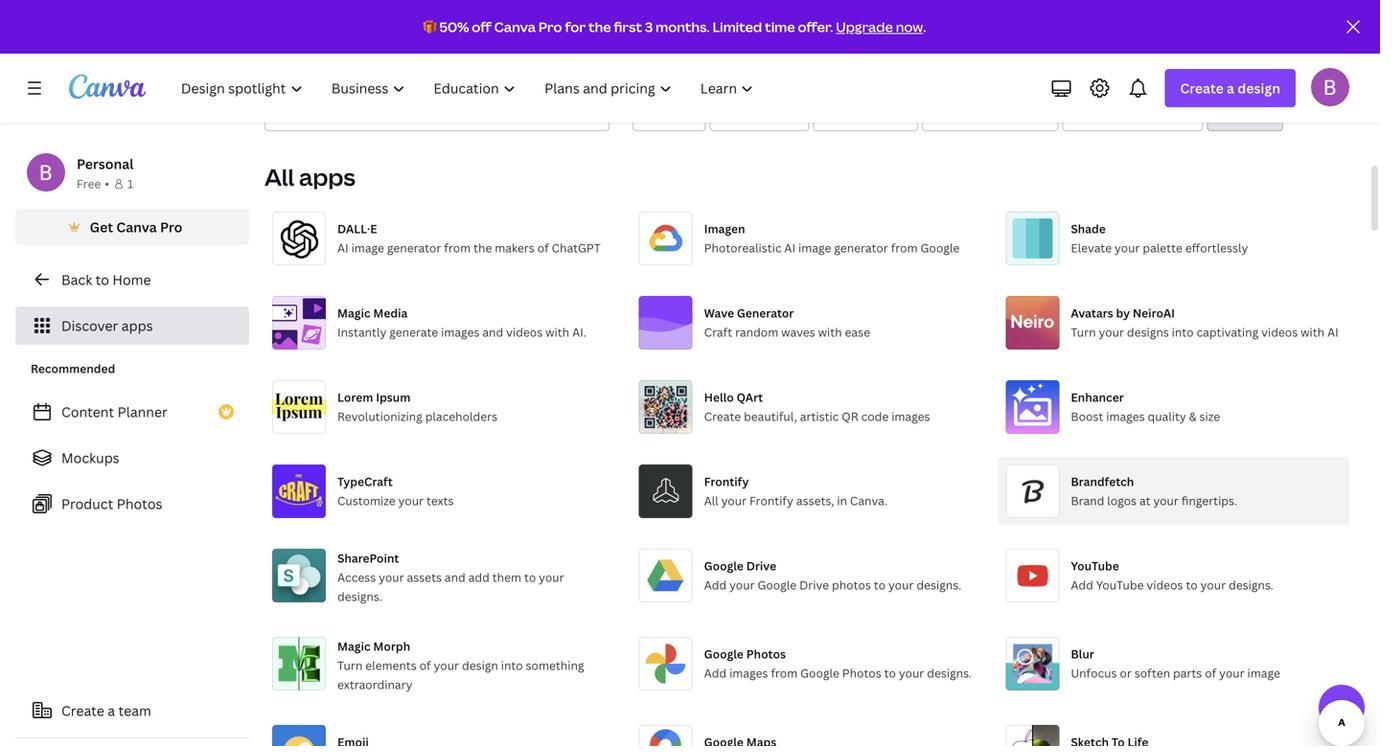 Task type: locate. For each thing, give the bounding box(es) containing it.
discover apps
[[61, 317, 153, 335]]

2 horizontal spatial videos
[[1262, 325, 1298, 340]]

with left ease
[[818, 325, 842, 340]]

to for google photos add images from google photos to your designs.
[[884, 666, 896, 682]]

generator up ease
[[834, 240, 888, 256]]

magic for turn
[[337, 639, 371, 655]]

into inside avatars by neiroai turn your designs into captivating videos with ai
[[1172, 325, 1194, 340]]

0 horizontal spatial turn
[[337, 658, 363, 674]]

bob builder image
[[1311, 68, 1350, 106]]

0 vertical spatial turn
[[1071, 325, 1096, 340]]

drive down frontify all your frontify assets, in canva.
[[746, 558, 777, 574]]

turn up extraordinary
[[337, 658, 363, 674]]

designs. inside google drive add your google drive photos to your designs.
[[917, 578, 962, 593]]

planner
[[118, 403, 168, 421]]

and inside sharepoint access your assets and add them to your designs.
[[445, 570, 466, 586]]

image inside the imagen photorealistic ai image generator from google
[[799, 240, 831, 256]]

videos up blur unfocus or soften parts of your image
[[1147, 578, 1183, 593]]

access
[[337, 570, 376, 586]]

0 horizontal spatial all
[[265, 162, 294, 193]]

design left something
[[462, 658, 498, 674]]

avatars by neiroai turn your designs into captivating videos with ai
[[1071, 305, 1339, 340]]

0 horizontal spatial generator
[[387, 240, 441, 256]]

of right makers
[[537, 240, 549, 256]]

with right "captivating"
[[1301, 325, 1325, 340]]

frontify left assets, at the right of page
[[750, 493, 794, 509]]

from for photos
[[771, 666, 798, 682]]

images
[[441, 325, 480, 340], [892, 409, 930, 425], [1107, 409, 1145, 425], [730, 666, 768, 682]]

0 horizontal spatial and
[[445, 570, 466, 586]]

1 vertical spatial the
[[474, 240, 492, 256]]

2 horizontal spatial photos
[[842, 666, 882, 682]]

back to home
[[61, 271, 151, 289]]

frontify down the beautiful,
[[704, 474, 749, 490]]

team
[[118, 702, 151, 720]]

from inside the imagen photorealistic ai image generator from google
[[891, 240, 918, 256]]

from inside dall·e ai image generator from the makers of chatgpt
[[444, 240, 471, 256]]

1 horizontal spatial and
[[483, 325, 503, 340]]

0 vertical spatial pro
[[539, 18, 562, 36]]

2 generator from the left
[[834, 240, 888, 256]]

lorem ipsum revolutionizing placeholders
[[337, 390, 498, 425]]

videos inside youtube add youtube videos to your designs.
[[1147, 578, 1183, 593]]

of inside dall·e ai image generator from the makers of chatgpt
[[537, 240, 549, 256]]

image right parts
[[1248, 666, 1281, 682]]

the left makers
[[474, 240, 492, 256]]

0 vertical spatial all
[[265, 162, 294, 193]]

of right parts
[[1205, 666, 1217, 682]]

2 horizontal spatial image
[[1248, 666, 1281, 682]]

craft
[[704, 325, 733, 340]]

videos right "captivating"
[[1262, 325, 1298, 340]]

1 horizontal spatial with
[[818, 325, 842, 340]]

get canva pro
[[90, 218, 182, 236]]

sharepoint access your assets and add them to your designs.
[[337, 551, 564, 605]]

qart
[[737, 390, 763, 406]]

magic inside the magic morph turn elements of your design into something extraordinary
[[337, 639, 371, 655]]

0 horizontal spatial a
[[108, 702, 115, 720]]

generator up media
[[387, 240, 441, 256]]

palette
[[1143, 240, 1183, 256]]

1 horizontal spatial canva
[[494, 18, 536, 36]]

photos
[[832, 578, 871, 593]]

1 horizontal spatial videos
[[1147, 578, 1183, 593]]

0 horizontal spatial of
[[420, 658, 431, 674]]

0 vertical spatial drive
[[746, 558, 777, 574]]

canva right off
[[494, 18, 536, 36]]

create inside hello qart create beautiful, artistic qr code images
[[704, 409, 741, 425]]

a
[[1227, 79, 1235, 97], [108, 702, 115, 720]]

captivating
[[1197, 325, 1259, 340]]

magic morph turn elements of your design into something extraordinary
[[337, 639, 584, 693]]

videos inside "magic media instantly generate images and videos with ai."
[[506, 325, 543, 340]]

frontify all your frontify assets, in canva.
[[704, 474, 888, 509]]

0 horizontal spatial videos
[[506, 325, 543, 340]]

list containing content planner
[[15, 393, 249, 523]]

0 vertical spatial canva
[[494, 18, 536, 36]]

google inside the imagen photorealistic ai image generator from google
[[921, 240, 960, 256]]

1 horizontal spatial design
[[1238, 79, 1281, 97]]

design left bob builder icon at the top right of page
[[1238, 79, 1281, 97]]

hello
[[704, 390, 734, 406]]

1 vertical spatial create
[[704, 409, 741, 425]]

1 vertical spatial photos
[[746, 647, 786, 662]]

pro left for
[[539, 18, 562, 36]]

1 vertical spatial canva
[[116, 218, 157, 236]]

code
[[861, 409, 889, 425]]

1
[[127, 176, 133, 192]]

to inside the google photos add images from google photos to your designs.
[[884, 666, 896, 682]]

with inside avatars by neiroai turn your designs into captivating videos with ai
[[1301, 325, 1325, 340]]

1 vertical spatial apps
[[122, 317, 153, 335]]

turn down avatars on the right of page
[[1071, 325, 1096, 340]]

0 vertical spatial and
[[483, 325, 503, 340]]

upgrade
[[836, 18, 893, 36]]

1 generator from the left
[[387, 240, 441, 256]]

into left something
[[501, 658, 523, 674]]

2 horizontal spatial ai
[[1328, 325, 1339, 340]]

typecraft customize your texts
[[337, 474, 454, 509]]

0 vertical spatial photos
[[117, 495, 162, 513]]

media
[[373, 305, 408, 321]]

with left ai.
[[546, 325, 570, 340]]

imagen photorealistic ai image generator from google
[[704, 221, 960, 256]]

ai.
[[572, 325, 587, 340]]

chatgpt
[[552, 240, 601, 256]]

0 vertical spatial frontify
[[704, 474, 749, 490]]

0 horizontal spatial apps
[[122, 317, 153, 335]]

0 vertical spatial the
[[589, 18, 611, 36]]

2 horizontal spatial with
[[1301, 325, 1325, 340]]

apps
[[299, 162, 355, 193], [122, 317, 153, 335]]

1 horizontal spatial photos
[[746, 647, 786, 662]]

get canva pro button
[[15, 209, 249, 245]]

0 horizontal spatial ai
[[337, 240, 349, 256]]

photos for product
[[117, 495, 162, 513]]

pro
[[539, 18, 562, 36], [160, 218, 182, 236]]

1 vertical spatial pro
[[160, 218, 182, 236]]

hello qart create beautiful, artistic qr code images
[[704, 390, 930, 425]]

0 horizontal spatial create
[[61, 702, 104, 720]]

1 vertical spatial all
[[704, 493, 719, 509]]

back
[[61, 271, 92, 289]]

0 vertical spatial create
[[1180, 79, 1224, 97]]

0 vertical spatial apps
[[299, 162, 355, 193]]

generator
[[387, 240, 441, 256], [834, 240, 888, 256]]

0 horizontal spatial with
[[546, 325, 570, 340]]

drive left photos
[[800, 578, 829, 593]]

and left add
[[445, 570, 466, 586]]

create for create a design
[[1180, 79, 1224, 97]]

youtube down "logos"
[[1096, 578, 1144, 593]]

image right photorealistic
[[799, 240, 831, 256]]

0 horizontal spatial the
[[474, 240, 492, 256]]

1 vertical spatial drive
[[800, 578, 829, 593]]

designs. inside sharepoint access your assets and add them to your designs.
[[337, 589, 382, 605]]

1 horizontal spatial of
[[537, 240, 549, 256]]

size
[[1200, 409, 1221, 425]]

of inside the magic morph turn elements of your design into something extraordinary
[[420, 658, 431, 674]]

into down 'neiroai'
[[1172, 325, 1194, 340]]

in
[[837, 493, 847, 509]]

create inside create a design dropdown button
[[1180, 79, 1224, 97]]

brand
[[1071, 493, 1105, 509]]

2 horizontal spatial create
[[1180, 79, 1224, 97]]

1 vertical spatial into
[[501, 658, 523, 674]]

🎁 50% off canva pro for the first 3 months. limited time offer. upgrade now .
[[423, 18, 926, 36]]

to for sharepoint access your assets and add them to your designs.
[[524, 570, 536, 586]]

all inside frontify all your frontify assets, in canva.
[[704, 493, 719, 509]]

google
[[921, 240, 960, 256], [704, 558, 744, 574], [758, 578, 797, 593], [704, 647, 744, 662], [801, 666, 840, 682]]

by
[[1116, 305, 1130, 321]]

youtube down brand
[[1071, 558, 1119, 574]]

with inside "wave generator craft random waves with ease"
[[818, 325, 842, 340]]

add for google photos add images from google photos to your designs.
[[704, 666, 727, 682]]

a inside dropdown button
[[1227, 79, 1235, 97]]

1 horizontal spatial a
[[1227, 79, 1235, 97]]

magic
[[337, 305, 371, 321], [337, 639, 371, 655]]

all
[[265, 162, 294, 193], [704, 493, 719, 509]]

2 horizontal spatial of
[[1205, 666, 1217, 682]]

2 vertical spatial create
[[61, 702, 104, 720]]

1 with from the left
[[546, 325, 570, 340]]

to inside google drive add your google drive photos to your designs.
[[874, 578, 886, 593]]

apps down back to home link
[[122, 317, 153, 335]]

videos left ai.
[[506, 325, 543, 340]]

and inside "magic media instantly generate images and videos with ai."
[[483, 325, 503, 340]]

magic media instantly generate images and videos with ai.
[[337, 305, 587, 340]]

into inside the magic morph turn elements of your design into something extraordinary
[[501, 658, 523, 674]]

your inside brandfetch brand logos at your fingertips.
[[1154, 493, 1179, 509]]

create inside create a team button
[[61, 702, 104, 720]]

0 vertical spatial a
[[1227, 79, 1235, 97]]

1 vertical spatial and
[[445, 570, 466, 586]]

with inside "magic media instantly generate images and videos with ai."
[[546, 325, 570, 340]]

2 with from the left
[[818, 325, 842, 340]]

1 horizontal spatial into
[[1172, 325, 1194, 340]]

0 vertical spatial into
[[1172, 325, 1194, 340]]

youtube add youtube videos to your designs.
[[1071, 558, 1274, 593]]

turn inside avatars by neiroai turn your designs into captivating videos with ai
[[1071, 325, 1096, 340]]

a inside button
[[108, 702, 115, 720]]

soften
[[1135, 666, 1171, 682]]

1 horizontal spatial apps
[[299, 162, 355, 193]]

0 vertical spatial design
[[1238, 79, 1281, 97]]

3 with from the left
[[1301, 325, 1325, 340]]

first
[[614, 18, 642, 36]]

magic up instantly
[[337, 305, 371, 321]]

pro inside button
[[160, 218, 182, 236]]

dall·e ai image generator from the makers of chatgpt
[[337, 221, 601, 256]]

0 horizontal spatial photos
[[117, 495, 162, 513]]

0 horizontal spatial drive
[[746, 558, 777, 574]]

0 horizontal spatial from
[[444, 240, 471, 256]]

from inside the google photos add images from google photos to your designs.
[[771, 666, 798, 682]]

your inside blur unfocus or soften parts of your image
[[1220, 666, 1245, 682]]

0 vertical spatial magic
[[337, 305, 371, 321]]

videos
[[506, 325, 543, 340], [1262, 325, 1298, 340], [1147, 578, 1183, 593]]

frontify
[[704, 474, 749, 490], [750, 493, 794, 509]]

create for create a team
[[61, 702, 104, 720]]

1 horizontal spatial image
[[799, 240, 831, 256]]

to inside sharepoint access your assets and add them to your designs.
[[524, 570, 536, 586]]

add
[[704, 578, 727, 593], [1071, 578, 1094, 593], [704, 666, 727, 682]]

create a team
[[61, 702, 151, 720]]

the inside dall·e ai image generator from the makers of chatgpt
[[474, 240, 492, 256]]

1 vertical spatial magic
[[337, 639, 371, 655]]

photos inside list
[[117, 495, 162, 513]]

create a design button
[[1165, 69, 1296, 107]]

offer.
[[798, 18, 833, 36]]

a for team
[[108, 702, 115, 720]]

canva right get
[[116, 218, 157, 236]]

1 horizontal spatial all
[[704, 493, 719, 509]]

and right "generate"
[[483, 325, 503, 340]]

texts
[[427, 493, 454, 509]]

0 horizontal spatial design
[[462, 658, 498, 674]]

3
[[645, 18, 653, 36]]

ai inside the imagen photorealistic ai image generator from google
[[785, 240, 796, 256]]

boost
[[1071, 409, 1104, 425]]

1 horizontal spatial from
[[771, 666, 798, 682]]

get
[[90, 218, 113, 236]]

50%
[[439, 18, 469, 36]]

1 horizontal spatial ai
[[785, 240, 796, 256]]

1 horizontal spatial turn
[[1071, 325, 1096, 340]]

1 vertical spatial design
[[462, 658, 498, 674]]

designs. for sharepoint access your assets and add them to your designs.
[[337, 589, 382, 605]]

add for google drive add your google drive photos to your designs.
[[704, 578, 727, 593]]

apps for all apps
[[299, 162, 355, 193]]

the right for
[[589, 18, 611, 36]]

1 horizontal spatial generator
[[834, 240, 888, 256]]

2 magic from the top
[[337, 639, 371, 655]]

of right elements
[[420, 658, 431, 674]]

pro up back to home link
[[160, 218, 182, 236]]

0 horizontal spatial pro
[[160, 218, 182, 236]]

1 vertical spatial turn
[[337, 658, 363, 674]]

all apps
[[265, 162, 355, 193]]

at
[[1140, 493, 1151, 509]]

waves
[[781, 325, 815, 340]]

1 magic from the top
[[337, 305, 371, 321]]

canva
[[494, 18, 536, 36], [116, 218, 157, 236]]

a for design
[[1227, 79, 1235, 97]]

videos inside avatars by neiroai turn your designs into captivating videos with ai
[[1262, 325, 1298, 340]]

list
[[15, 393, 249, 523]]

the
[[589, 18, 611, 36], [474, 240, 492, 256]]

🎁
[[423, 18, 437, 36]]

turn
[[1071, 325, 1096, 340], [337, 658, 363, 674]]

2 vertical spatial photos
[[842, 666, 882, 682]]

0 horizontal spatial image
[[351, 240, 384, 256]]

apps up the 'dall·e'
[[299, 162, 355, 193]]

your inside the google photos add images from google photos to your designs.
[[899, 666, 924, 682]]

magic left morph
[[337, 639, 371, 655]]

2 horizontal spatial from
[[891, 240, 918, 256]]

add inside google drive add your google drive photos to your designs.
[[704, 578, 727, 593]]

add inside the google photos add images from google photos to your designs.
[[704, 666, 727, 682]]

image
[[351, 240, 384, 256], [799, 240, 831, 256], [1248, 666, 1281, 682]]

design inside the magic morph turn elements of your design into something extraordinary
[[462, 658, 498, 674]]

image down the 'dall·e'
[[351, 240, 384, 256]]

ipsum
[[376, 390, 411, 406]]

designs. inside the google photos add images from google photos to your designs.
[[927, 666, 972, 682]]

imagen
[[704, 221, 745, 237]]

with
[[546, 325, 570, 340], [818, 325, 842, 340], [1301, 325, 1325, 340]]

images inside enhancer boost images quality & size
[[1107, 409, 1145, 425]]

1 vertical spatial a
[[108, 702, 115, 720]]

off
[[472, 18, 491, 36]]

into
[[1172, 325, 1194, 340], [501, 658, 523, 674]]

1 horizontal spatial create
[[704, 409, 741, 425]]

0 horizontal spatial canva
[[116, 218, 157, 236]]

1 vertical spatial frontify
[[750, 493, 794, 509]]

0 vertical spatial youtube
[[1071, 558, 1119, 574]]

youtube
[[1071, 558, 1119, 574], [1096, 578, 1144, 593]]

magic inside "magic media instantly generate images and videos with ai."
[[337, 305, 371, 321]]

assets
[[407, 570, 442, 586]]

0 horizontal spatial into
[[501, 658, 523, 674]]



Task type: describe. For each thing, give the bounding box(es) containing it.
sharepoint
[[337, 551, 399, 567]]

your inside youtube add youtube videos to your designs.
[[1201, 578, 1226, 593]]

mockups
[[61, 449, 119, 467]]

time
[[765, 18, 795, 36]]

ease
[[845, 325, 870, 340]]

product photos link
[[15, 485, 249, 523]]

your inside avatars by neiroai turn your designs into captivating videos with ai
[[1099, 325, 1124, 340]]

upgrade now button
[[836, 18, 923, 36]]

&
[[1189, 409, 1197, 425]]

canva.
[[850, 493, 888, 509]]

effortlessly
[[1186, 240, 1248, 256]]

1 horizontal spatial drive
[[800, 578, 829, 593]]

apps for discover apps
[[122, 317, 153, 335]]

personal
[[77, 155, 134, 173]]

blur
[[1071, 647, 1095, 662]]

product photos
[[61, 495, 162, 513]]

free
[[77, 176, 101, 192]]

to inside youtube add youtube videos to your designs.
[[1186, 578, 1198, 593]]

images inside hello qart create beautiful, artistic qr code images
[[892, 409, 930, 425]]

lorem
[[337, 390, 373, 406]]

top level navigation element
[[169, 69, 770, 107]]

image inside blur unfocus or soften parts of your image
[[1248, 666, 1281, 682]]

to for google drive add your google drive photos to your designs.
[[874, 578, 886, 593]]

generator inside dall·e ai image generator from the makers of chatgpt
[[387, 240, 441, 256]]

wave generator craft random waves with ease
[[704, 305, 870, 340]]

something
[[526, 658, 584, 674]]

add inside youtube add youtube videos to your designs.
[[1071, 578, 1094, 593]]

elevate
[[1071, 240, 1112, 256]]

extraordinary
[[337, 677, 413, 693]]

or
[[1120, 666, 1132, 682]]

for
[[565, 18, 586, 36]]

ai inside dall·e ai image generator from the makers of chatgpt
[[337, 240, 349, 256]]

design inside create a design dropdown button
[[1238, 79, 1281, 97]]

your inside shade elevate your palette effortlessly
[[1115, 240, 1140, 256]]

placeholders
[[425, 409, 498, 425]]

canva inside button
[[116, 218, 157, 236]]

designs
[[1127, 325, 1169, 340]]

generator
[[737, 305, 794, 321]]

limited
[[713, 18, 762, 36]]

enhancer
[[1071, 390, 1124, 406]]

blur unfocus or soften parts of your image
[[1071, 647, 1281, 682]]

shade elevate your palette effortlessly
[[1071, 221, 1248, 256]]

.
[[923, 18, 926, 36]]

enhancer boost images quality & size
[[1071, 390, 1221, 425]]

assets,
[[797, 493, 834, 509]]

photos for google
[[746, 647, 786, 662]]

free •
[[77, 176, 109, 192]]

create a design
[[1180, 79, 1281, 97]]

parts
[[1173, 666, 1202, 682]]

logos
[[1107, 493, 1137, 509]]

instantly
[[337, 325, 387, 340]]

avatars
[[1071, 305, 1114, 321]]

unfocus
[[1071, 666, 1117, 682]]

image inside dall·e ai image generator from the makers of chatgpt
[[351, 240, 384, 256]]

brandfetch brand logos at your fingertips.
[[1071, 474, 1238, 509]]

images inside "magic media instantly generate images and videos with ai."
[[441, 325, 480, 340]]

your inside the magic morph turn elements of your design into something extraordinary
[[434, 658, 459, 674]]

generator inside the imagen photorealistic ai image generator from google
[[834, 240, 888, 256]]

shade
[[1071, 221, 1106, 237]]

fingertips.
[[1182, 493, 1238, 509]]

beautiful,
[[744, 409, 797, 425]]

images inside the google photos add images from google photos to your designs.
[[730, 666, 768, 682]]

revolutionizing
[[337, 409, 423, 425]]

wave
[[704, 305, 734, 321]]

them
[[493, 570, 522, 586]]

Input field to search for apps search field
[[303, 94, 597, 130]]

dall·e
[[337, 221, 377, 237]]

create a team button
[[15, 692, 249, 730]]

quality
[[1148, 409, 1187, 425]]

designs. for google drive add your google drive photos to your designs.
[[917, 578, 962, 593]]

mockups link
[[15, 439, 249, 477]]

months.
[[656, 18, 710, 36]]

content planner link
[[15, 393, 249, 431]]

makers
[[495, 240, 535, 256]]

typecraft
[[337, 474, 393, 490]]

of inside blur unfocus or soften parts of your image
[[1205, 666, 1217, 682]]

discover apps link
[[15, 307, 249, 345]]

from for makers
[[444, 240, 471, 256]]

neiroai
[[1133, 305, 1175, 321]]

home
[[113, 271, 151, 289]]

recommended
[[31, 361, 115, 377]]

back to home link
[[15, 261, 249, 299]]

magic for instantly
[[337, 305, 371, 321]]

google drive add your google drive photos to your designs.
[[704, 558, 962, 593]]

turn inside the magic morph turn elements of your design into something extraordinary
[[337, 658, 363, 674]]

brandfetch group
[[998, 457, 1350, 526]]

your inside frontify all your frontify assets, in canva.
[[721, 493, 747, 509]]

content
[[61, 403, 114, 421]]

now
[[896, 18, 923, 36]]

artistic
[[800, 409, 839, 425]]

ai inside avatars by neiroai turn your designs into captivating videos with ai
[[1328, 325, 1339, 340]]

content planner
[[61, 403, 168, 421]]

your inside 'typecraft customize your texts'
[[398, 493, 424, 509]]

designs. inside youtube add youtube videos to your designs.
[[1229, 578, 1274, 593]]

morph
[[373, 639, 410, 655]]

1 horizontal spatial pro
[[539, 18, 562, 36]]

designs. for google photos add images from google photos to your designs.
[[927, 666, 972, 682]]

photorealistic
[[704, 240, 782, 256]]

product
[[61, 495, 113, 513]]

random
[[735, 325, 779, 340]]

1 horizontal spatial the
[[589, 18, 611, 36]]

1 vertical spatial youtube
[[1096, 578, 1144, 593]]



Task type: vqa. For each thing, say whether or not it's contained in the screenshot.


